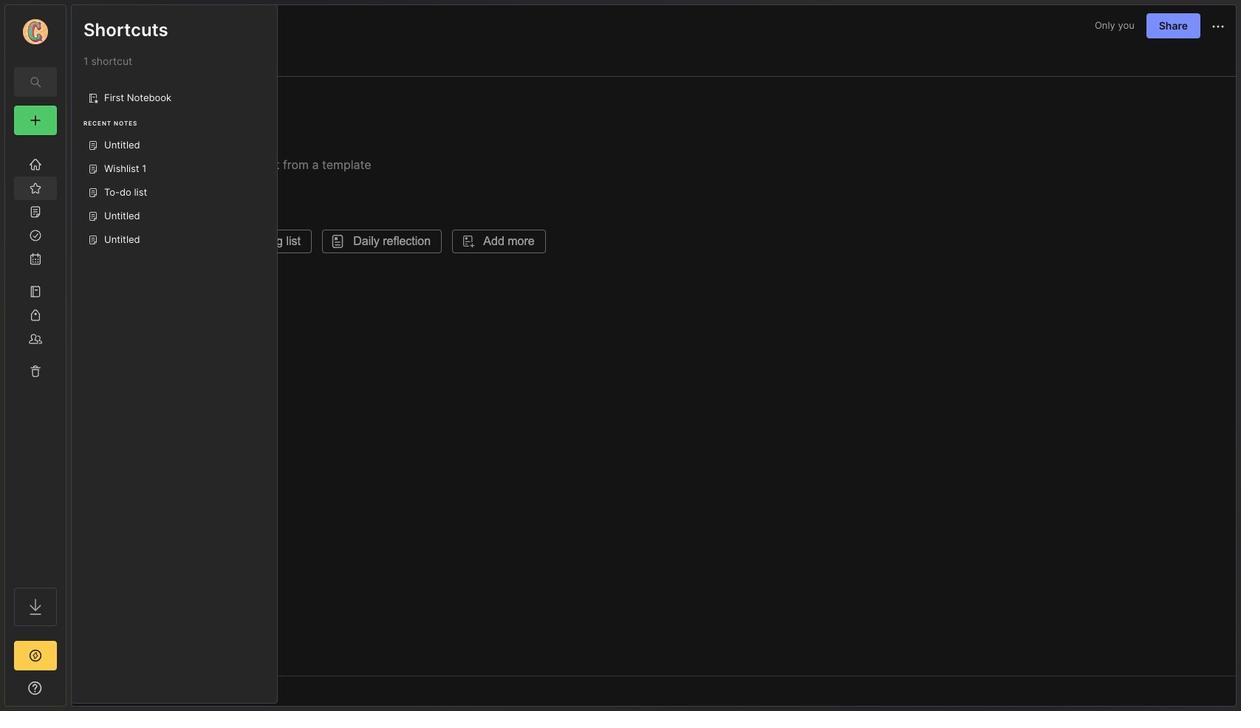 Task type: locate. For each thing, give the bounding box(es) containing it.
home image
[[28, 157, 43, 172]]

tree inside main element
[[5, 144, 66, 575]]

WHAT'S NEW field
[[5, 677, 66, 701]]

edit search image
[[27, 73, 44, 91]]

tree
[[5, 144, 66, 575]]

account image
[[23, 19, 48, 44]]

click to expand image
[[65, 684, 76, 702]]

note window element
[[71, 4, 1237, 707]]

upgrade image
[[27, 648, 44, 665]]



Task type: describe. For each thing, give the bounding box(es) containing it.
Account field
[[5, 17, 66, 47]]

Note Editor text field
[[72, 76, 1237, 676]]

main element
[[0, 0, 71, 712]]

expand note image
[[82, 17, 100, 35]]



Task type: vqa. For each thing, say whether or not it's contained in the screenshot.
MAIN element
yes



